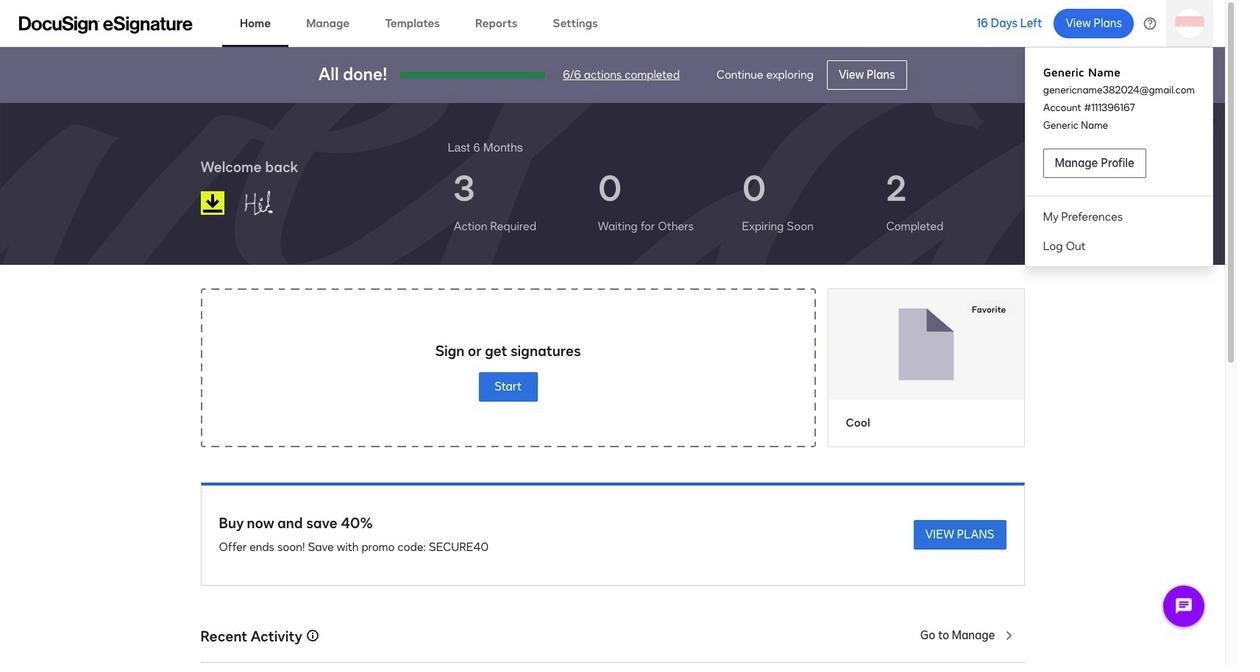 Task type: locate. For each thing, give the bounding box(es) containing it.
use cool image
[[828, 289, 1024, 399]]

account navigation element
[[1026, 53, 1213, 261]]

generic name image
[[237, 184, 313, 222]]

your uploaded profile image image
[[1175, 8, 1205, 38]]

heading
[[448, 138, 523, 156]]

list
[[448, 156, 1025, 247]]



Task type: describe. For each thing, give the bounding box(es) containing it.
docusignlogo image
[[201, 191, 224, 215]]

docusign esignature image
[[19, 16, 193, 33]]



Task type: vqa. For each thing, say whether or not it's contained in the screenshot.
the topmost Draft image
no



